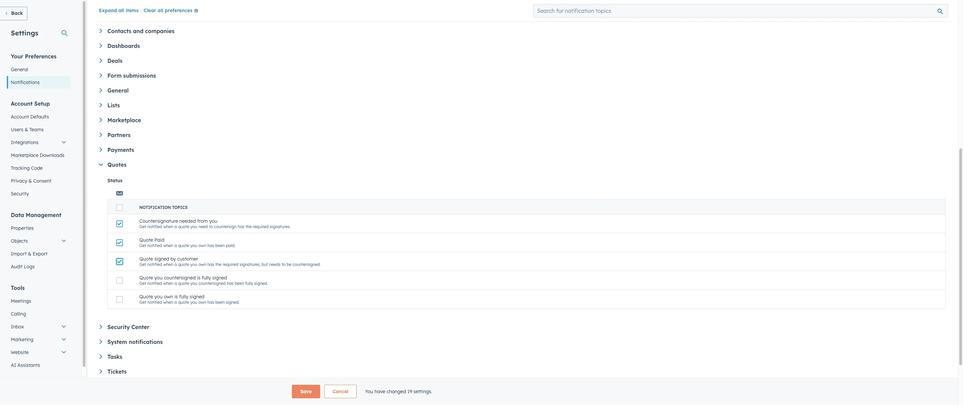 Task type: describe. For each thing, give the bounding box(es) containing it.
properties
[[11, 225, 34, 231]]

when inside quote you countersigned is fully signed get notified when a quote you countersigned has been fully signed.
[[163, 281, 173, 286]]

tracking code link
[[7, 162, 71, 175]]

system notifications
[[107, 339, 163, 346]]

objects button
[[7, 235, 71, 248]]

calling link
[[7, 308, 71, 321]]

2 horizontal spatial fully
[[245, 281, 253, 286]]

account setup
[[11, 100, 50, 107]]

get inside quote you countersigned is fully signed get notified when a quote you countersigned has been fully signed.
[[139, 281, 146, 286]]

a inside quote paid get notified when a quote you own has been paid.
[[174, 243, 177, 248]]

contacts
[[107, 28, 131, 34]]

has inside quote signed by customer get notified when a quote you own has the required signatures, but needs to be countersigned.
[[207, 262, 214, 267]]

website
[[11, 350, 29, 356]]

deals button
[[100, 57, 946, 64]]

system notifications button
[[100, 339, 946, 346]]

signatures,
[[240, 262, 261, 267]]

meetings
[[11, 298, 31, 304]]

expand
[[99, 7, 117, 14]]

caret image for dashboards
[[100, 44, 102, 48]]

your preferences
[[11, 53, 57, 60]]

needed
[[179, 218, 196, 224]]

quote for quote paid
[[139, 237, 153, 243]]

1 horizontal spatial countersigned
[[198, 281, 226, 286]]

you have changed 19 settings.
[[365, 389, 432, 395]]

countersign
[[214, 224, 237, 229]]

import
[[11, 251, 27, 257]]

changed
[[387, 389, 406, 395]]

caret image for contacts and companies
[[100, 29, 102, 33]]

clear
[[144, 7, 156, 14]]

downloads
[[40, 152, 64, 158]]

lists button
[[100, 102, 946, 109]]

data
[[11, 212, 24, 219]]

countersignature needed from you get notified when a quote you need to countersign has the required signatures.
[[139, 218, 291, 229]]

when inside quote signed by customer get notified when a quote you own has the required signatures, but needs to be countersigned.
[[163, 262, 173, 267]]

get inside the quote you own is fully signed get notified when a quote you own has been signed.
[[139, 300, 146, 305]]

clear all preferences
[[144, 7, 192, 14]]

to inside quote signed by customer get notified when a quote you own has the required signatures, but needs to be countersigned.
[[282, 262, 286, 267]]

notifications
[[11, 79, 40, 85]]

you inside quote paid get notified when a quote you own has been paid.
[[190, 243, 197, 248]]

caret image for partners
[[100, 133, 102, 137]]

preferences
[[165, 7, 192, 14]]

settings
[[11, 29, 38, 37]]

preferences
[[25, 53, 57, 60]]

contacts and companies button
[[100, 28, 946, 34]]

required inside countersignature needed from you get notified when a quote you need to countersign has the required signatures.
[[253, 224, 269, 229]]

chatspot link
[[7, 372, 71, 385]]

all for expand
[[118, 7, 124, 14]]

notified inside the quote you own is fully signed get notified when a quote you own has been signed.
[[147, 300, 162, 305]]

has for countersignature needed from you
[[238, 224, 244, 229]]

quote inside quote paid get notified when a quote you own has been paid.
[[178, 243, 189, 248]]

security link
[[7, 188, 71, 200]]

calling
[[11, 311, 26, 317]]

a inside quote signed by customer get notified when a quote you own has the required signatures, but needs to be countersigned.
[[174, 262, 177, 267]]

you
[[365, 389, 373, 395]]

properties link
[[7, 222, 71, 235]]

notified inside quote paid get notified when a quote you own has been paid.
[[147, 243, 162, 248]]

chatspot
[[11, 375, 32, 381]]

account for account setup
[[11, 100, 33, 107]]

users & teams
[[11, 127, 44, 133]]

tracking
[[11, 165, 30, 171]]

tickets
[[107, 369, 127, 375]]

when inside countersignature needed from you get notified when a quote you need to countersign has the required signatures.
[[163, 224, 173, 229]]

is for own
[[174, 294, 178, 300]]

objects
[[11, 238, 28, 244]]

form
[[107, 72, 122, 79]]

customer
[[177, 256, 198, 262]]

users
[[11, 127, 23, 133]]

and
[[133, 28, 143, 34]]

tracking code
[[11, 165, 43, 171]]

caret image for lists
[[100, 103, 102, 107]]

ai assistants
[[11, 363, 40, 369]]

your preferences element
[[7, 53, 71, 89]]

items
[[126, 7, 139, 14]]

account defaults link
[[7, 110, 71, 123]]

dashboards
[[107, 43, 140, 49]]

need
[[198, 224, 208, 229]]

inbox button
[[7, 321, 71, 334]]

partners button
[[100, 132, 946, 139]]

own inside quote paid get notified when a quote you own has been paid.
[[198, 243, 206, 248]]

expand all items
[[99, 7, 139, 14]]

marketplace downloads link
[[7, 149, 71, 162]]

notifications
[[129, 339, 163, 346]]

quote for quote you own is fully signed
[[139, 294, 153, 300]]

save button
[[292, 385, 320, 399]]

been inside quote paid get notified when a quote you own has been paid.
[[215, 243, 225, 248]]

import & export
[[11, 251, 48, 257]]

signed for quote you countersigned is fully signed
[[212, 275, 227, 281]]

marketplace for marketplace downloads
[[11, 152, 38, 158]]

settings.
[[414, 389, 432, 395]]

tickets button
[[100, 369, 946, 375]]

marketing button
[[7, 334, 71, 346]]

topics
[[172, 205, 188, 210]]

form submissions
[[107, 72, 156, 79]]

partners
[[107, 132, 131, 139]]

general inside your preferences element
[[11, 67, 28, 73]]

paid.
[[226, 243, 235, 248]]

notification
[[139, 205, 171, 210]]

caret image for marketplace
[[100, 118, 102, 122]]

all for clear
[[158, 7, 163, 14]]

a inside the quote you own is fully signed get notified when a quote you own has been signed.
[[174, 300, 177, 305]]

status
[[107, 178, 123, 184]]

payments button
[[100, 147, 946, 153]]

signatures.
[[270, 224, 291, 229]]

quote you countersigned is fully signed get notified when a quote you countersigned has been fully signed.
[[139, 275, 268, 286]]

tasks
[[107, 354, 122, 361]]

but
[[262, 262, 268, 267]]

signed. inside the quote you own is fully signed get notified when a quote you own has been signed.
[[226, 300, 240, 305]]

account for account defaults
[[11, 114, 29, 120]]

is for countersigned
[[197, 275, 201, 281]]

security center
[[107, 324, 149, 331]]

import & export link
[[7, 248, 71, 261]]

& for consent
[[28, 178, 32, 184]]

privacy
[[11, 178, 27, 184]]

caret image for quotes
[[99, 164, 103, 166]]

save
[[300, 389, 312, 395]]

marketing
[[11, 337, 33, 343]]

audit logs link
[[7, 261, 71, 273]]

payments
[[107, 147, 134, 153]]

& for teams
[[25, 127, 28, 133]]

ai assistants link
[[7, 359, 71, 372]]

quote inside quote you countersigned is fully signed get notified when a quote you countersigned has been fully signed.
[[178, 281, 189, 286]]



Task type: vqa. For each thing, say whether or not it's contained in the screenshot.
second notified from the bottom of the page
yes



Task type: locate. For each thing, give the bounding box(es) containing it.
2 quote from the top
[[139, 256, 153, 262]]

1 horizontal spatial all
[[158, 7, 163, 14]]

caret image inside security center dropdown button
[[100, 325, 102, 329]]

2 all from the left
[[158, 7, 163, 14]]

security for security
[[11, 191, 29, 197]]

you inside quote signed by customer get notified when a quote you own has the required signatures, but needs to be countersigned.
[[190, 262, 197, 267]]

quote up the customer
[[178, 243, 189, 248]]

general
[[11, 67, 28, 73], [107, 87, 129, 94]]

expand all items button
[[99, 7, 139, 14]]

countersignature
[[139, 218, 178, 224]]

consent
[[33, 178, 51, 184]]

general down form
[[107, 87, 129, 94]]

2 account from the top
[[11, 114, 29, 120]]

has down quote you countersigned is fully signed get notified when a quote you countersigned has been fully signed.
[[207, 300, 214, 305]]

fully for quote you countersigned is fully signed
[[202, 275, 211, 281]]

2 vertical spatial &
[[28, 251, 31, 257]]

cancel
[[333, 389, 349, 395]]

to right need
[[209, 224, 213, 229]]

1 vertical spatial marketplace
[[11, 152, 38, 158]]

caret image inside deals dropdown button
[[100, 58, 102, 63]]

own inside quote signed by customer get notified when a quote you own has the required signatures, but needs to be countersigned.
[[198, 262, 206, 267]]

caret image inside contacts and companies dropdown button
[[100, 29, 102, 33]]

been
[[215, 243, 225, 248], [235, 281, 244, 286], [215, 300, 225, 305]]

4 quote from the top
[[139, 294, 153, 300]]

fully inside the quote you own is fully signed get notified when a quote you own has been signed.
[[179, 294, 188, 300]]

3 quote from the top
[[139, 275, 153, 281]]

2 vertical spatial been
[[215, 300, 225, 305]]

get inside countersignature needed from you get notified when a quote you need to countersign has the required signatures.
[[139, 224, 146, 229]]

0 vertical spatial required
[[253, 224, 269, 229]]

has up quote you countersigned is fully signed get notified when a quote you countersigned has been fully signed.
[[207, 262, 214, 267]]

signed inside quote you countersigned is fully signed get notified when a quote you countersigned has been fully signed.
[[212, 275, 227, 281]]

5 notified from the top
[[147, 300, 162, 305]]

4 quote from the top
[[178, 281, 189, 286]]

submissions
[[123, 72, 156, 79]]

4 caret image from the top
[[100, 325, 102, 329]]

4 get from the top
[[139, 281, 146, 286]]

& right users
[[25, 127, 28, 133]]

caret image inside payments dropdown button
[[100, 148, 102, 152]]

caret image inside general dropdown button
[[100, 88, 102, 93]]

caret image inside "quotes" 'dropdown button'
[[99, 164, 103, 166]]

quote up the quote you own is fully signed get notified when a quote you own has been signed.
[[178, 281, 189, 286]]

required down the paid.
[[223, 262, 239, 267]]

has inside countersignature needed from you get notified when a quote you need to countersign has the required signatures.
[[238, 224, 244, 229]]

0 horizontal spatial signed.
[[226, 300, 240, 305]]

1 vertical spatial to
[[282, 262, 286, 267]]

0 horizontal spatial marketplace
[[11, 152, 38, 158]]

back
[[11, 10, 23, 16]]

quote inside the quote you own is fully signed get notified when a quote you own has been signed.
[[139, 294, 153, 300]]

account
[[11, 100, 33, 107], [11, 114, 29, 120]]

1 vertical spatial &
[[28, 178, 32, 184]]

been inside quote you countersigned is fully signed get notified when a quote you countersigned has been fully signed.
[[235, 281, 244, 286]]

caret image for tickets
[[100, 370, 102, 374]]

audit logs
[[11, 264, 35, 270]]

countersigned up the quote you own is fully signed get notified when a quote you own has been signed.
[[198, 281, 226, 286]]

marketplace downloads
[[11, 152, 64, 158]]

been down signatures,
[[235, 281, 244, 286]]

teams
[[29, 127, 44, 133]]

export
[[33, 251, 48, 257]]

to
[[209, 224, 213, 229], [282, 262, 286, 267]]

quote
[[139, 237, 153, 243], [139, 256, 153, 262], [139, 275, 153, 281], [139, 294, 153, 300]]

is
[[197, 275, 201, 281], [174, 294, 178, 300]]

been down quote you countersigned is fully signed get notified when a quote you countersigned has been fully signed.
[[215, 300, 225, 305]]

data management
[[11, 212, 61, 219]]

1 vertical spatial is
[[174, 294, 178, 300]]

lists
[[107, 102, 120, 109]]

has down quote signed by customer get notified when a quote you own has the required signatures, but needs to be countersigned. at the left bottom
[[227, 281, 234, 286]]

caret image for deals
[[100, 58, 102, 63]]

countersigned down by
[[164, 275, 196, 281]]

quote
[[178, 224, 189, 229], [178, 243, 189, 248], [178, 262, 189, 267], [178, 281, 189, 286], [178, 300, 189, 305]]

quotes
[[107, 162, 127, 168]]

signed. inside quote you countersigned is fully signed get notified when a quote you countersigned has been fully signed.
[[254, 281, 268, 286]]

notified inside countersignature needed from you get notified when a quote you need to countersign has the required signatures.
[[147, 224, 162, 229]]

system
[[107, 339, 127, 346]]

2 caret image from the top
[[100, 58, 102, 63]]

1 quote from the top
[[139, 237, 153, 243]]

when inside quote paid get notified when a quote you own has been paid.
[[163, 243, 173, 248]]

security up system
[[107, 324, 130, 331]]

1 vertical spatial account
[[11, 114, 29, 120]]

required left signatures.
[[253, 224, 269, 229]]

account up users
[[11, 114, 29, 120]]

4 when from the top
[[163, 281, 173, 286]]

has right countersign at the left bottom of the page
[[238, 224, 244, 229]]

0 vertical spatial signed.
[[254, 281, 268, 286]]

required inside quote signed by customer get notified when a quote you own has the required signatures, but needs to be countersigned.
[[223, 262, 239, 267]]

1 all from the left
[[118, 7, 124, 14]]

privacy & consent link
[[7, 175, 71, 188]]

3 caret image from the top
[[100, 133, 102, 137]]

1 vertical spatial signed
[[212, 275, 227, 281]]

been for quote you countersigned is fully signed
[[235, 281, 244, 286]]

0 horizontal spatial security
[[11, 191, 29, 197]]

quote inside the quote you own is fully signed get notified when a quote you own has been signed.
[[178, 300, 189, 305]]

quote for quote signed by customer
[[139, 256, 153, 262]]

signed inside quote signed by customer get notified when a quote you own has the required signatures, but needs to be countersigned.
[[154, 256, 169, 262]]

1 horizontal spatial signed
[[190, 294, 205, 300]]

1 horizontal spatial fully
[[202, 275, 211, 281]]

quote up quote paid get notified when a quote you own has been paid.
[[178, 224, 189, 229]]

0 vertical spatial is
[[197, 275, 201, 281]]

caret image for tasks
[[100, 355, 102, 359]]

1 horizontal spatial marketplace
[[107, 117, 141, 124]]

is inside the quote you own is fully signed get notified when a quote you own has been signed.
[[174, 294, 178, 300]]

1 get from the top
[[139, 224, 146, 229]]

privacy & consent
[[11, 178, 51, 184]]

all inside button
[[158, 7, 163, 14]]

0 horizontal spatial signed
[[154, 256, 169, 262]]

& right privacy
[[28, 178, 32, 184]]

0 vertical spatial security
[[11, 191, 29, 197]]

the inside countersignature needed from you get notified when a quote you need to countersign has the required signatures.
[[246, 224, 252, 229]]

1 horizontal spatial to
[[282, 262, 286, 267]]

fully
[[202, 275, 211, 281], [245, 281, 253, 286], [179, 294, 188, 300]]

been left the paid.
[[215, 243, 225, 248]]

data management element
[[7, 212, 71, 273]]

when
[[163, 224, 173, 229], [163, 243, 173, 248], [163, 262, 173, 267], [163, 281, 173, 286], [163, 300, 173, 305]]

signed.
[[254, 281, 268, 286], [226, 300, 240, 305]]

2 when from the top
[[163, 243, 173, 248]]

countersigned.
[[293, 262, 321, 267]]

1 horizontal spatial required
[[253, 224, 269, 229]]

quote signed by customer get notified when a quote you own has the required signatures, but needs to be countersigned.
[[139, 256, 321, 267]]

caret image inside marketplace dropdown button
[[100, 118, 102, 122]]

2 get from the top
[[139, 243, 146, 248]]

1 quote from the top
[[178, 224, 189, 229]]

quote inside quote signed by customer get notified when a quote you own has the required signatures, but needs to be countersigned.
[[178, 262, 189, 267]]

integrations button
[[7, 136, 71, 149]]

has inside quote paid get notified when a quote you own has been paid.
[[207, 243, 214, 248]]

0 horizontal spatial fully
[[179, 294, 188, 300]]

your
[[11, 53, 23, 60]]

caret image inside partners dropdown button
[[100, 133, 102, 137]]

caret image
[[100, 29, 102, 33], [100, 73, 102, 78], [100, 88, 102, 93], [100, 103, 102, 107], [100, 118, 102, 122], [100, 148, 102, 152], [99, 164, 103, 166], [100, 340, 102, 344], [100, 355, 102, 359], [100, 370, 102, 374]]

0 vertical spatial been
[[215, 243, 225, 248]]

center
[[131, 324, 149, 331]]

2 notified from the top
[[147, 243, 162, 248]]

2 a from the top
[[174, 243, 177, 248]]

2 quote from the top
[[178, 243, 189, 248]]

4 a from the top
[[174, 281, 177, 286]]

0 vertical spatial account
[[11, 100, 33, 107]]

1 horizontal spatial signed.
[[254, 281, 268, 286]]

1 horizontal spatial is
[[197, 275, 201, 281]]

0 horizontal spatial to
[[209, 224, 213, 229]]

caret image for form submissions
[[100, 73, 102, 78]]

caret image left dashboards
[[100, 44, 102, 48]]

security down privacy
[[11, 191, 29, 197]]

countersigned
[[164, 275, 196, 281], [198, 281, 226, 286]]

has for quote you own is fully signed
[[207, 300, 214, 305]]

fully for quote you own is fully signed
[[179, 294, 188, 300]]

& for export
[[28, 251, 31, 257]]

caret image inside tasks dropdown button
[[100, 355, 102, 359]]

a
[[174, 224, 177, 229], [174, 243, 177, 248], [174, 262, 177, 267], [174, 281, 177, 286], [174, 300, 177, 305]]

own
[[198, 243, 206, 248], [198, 262, 206, 267], [164, 294, 173, 300], [198, 300, 206, 305]]

quotes button
[[99, 162, 946, 168]]

clear all preferences button
[[144, 7, 201, 15]]

1 vertical spatial required
[[223, 262, 239, 267]]

is down quote you countersigned is fully signed get notified when a quote you countersigned has been fully signed.
[[174, 294, 178, 300]]

3 when from the top
[[163, 262, 173, 267]]

caret image for payments
[[100, 148, 102, 152]]

general down your
[[11, 67, 28, 73]]

signed inside the quote you own is fully signed get notified when a quote you own has been signed.
[[190, 294, 205, 300]]

has inside quote you countersigned is fully signed get notified when a quote you countersigned has been fully signed.
[[227, 281, 234, 286]]

3 notified from the top
[[147, 262, 162, 267]]

quote inside quote paid get notified when a quote you own has been paid.
[[139, 237, 153, 243]]

caret image inside lists "dropdown button"
[[100, 103, 102, 107]]

a inside countersignature needed from you get notified when a quote you need to countersign has the required signatures.
[[174, 224, 177, 229]]

0 vertical spatial &
[[25, 127, 28, 133]]

notified inside quote you countersigned is fully signed get notified when a quote you countersigned has been fully signed.
[[147, 281, 162, 286]]

0 horizontal spatial countersigned
[[164, 275, 196, 281]]

1 vertical spatial security
[[107, 324, 130, 331]]

has inside the quote you own is fully signed get notified when a quote you own has been signed.
[[207, 300, 214, 305]]

5 quote from the top
[[178, 300, 189, 305]]

0 vertical spatial to
[[209, 224, 213, 229]]

caret image
[[100, 44, 102, 48], [100, 58, 102, 63], [100, 133, 102, 137], [100, 325, 102, 329]]

by
[[171, 256, 176, 262]]

caret image inside the dashboards dropdown button
[[100, 44, 102, 48]]

caret image inside system notifications "dropdown button"
[[100, 340, 102, 344]]

from
[[197, 218, 208, 224]]

notified
[[147, 224, 162, 229], [147, 243, 162, 248], [147, 262, 162, 267], [147, 281, 162, 286], [147, 300, 162, 305]]

3 get from the top
[[139, 262, 146, 267]]

1 vertical spatial signed.
[[226, 300, 240, 305]]

quote inside quote you countersigned is fully signed get notified when a quote you countersigned has been fully signed.
[[139, 275, 153, 281]]

ai
[[11, 363, 16, 369]]

0 vertical spatial the
[[246, 224, 252, 229]]

signed down quote signed by customer get notified when a quote you own has the required signatures, but needs to be countersigned. at the left bottom
[[212, 275, 227, 281]]

1 vertical spatial general
[[107, 87, 129, 94]]

caret image left deals
[[100, 58, 102, 63]]

deals
[[107, 57, 122, 64]]

account defaults
[[11, 114, 49, 120]]

to inside countersignature needed from you get notified when a quote you need to countersign has the required signatures.
[[209, 224, 213, 229]]

0 horizontal spatial is
[[174, 294, 178, 300]]

notified inside quote signed by customer get notified when a quote you own has the required signatures, but needs to be countersigned.
[[147, 262, 162, 267]]

has
[[238, 224, 244, 229], [207, 243, 214, 248], [207, 262, 214, 267], [227, 281, 234, 286], [207, 300, 214, 305]]

quote for quote you countersigned is fully signed
[[139, 275, 153, 281]]

account setup element
[[7, 100, 71, 200]]

caret image left security center
[[100, 325, 102, 329]]

quote down quote you countersigned is fully signed get notified when a quote you countersigned has been fully signed.
[[178, 300, 189, 305]]

is inside quote you countersigned is fully signed get notified when a quote you countersigned has been fully signed.
[[197, 275, 201, 281]]

code
[[31, 165, 43, 171]]

1 horizontal spatial security
[[107, 324, 130, 331]]

notifications link
[[7, 76, 71, 89]]

1 vertical spatial been
[[235, 281, 244, 286]]

caret image for security center
[[100, 325, 102, 329]]

0 vertical spatial signed
[[154, 256, 169, 262]]

been inside the quote you own is fully signed get notified when a quote you own has been signed.
[[215, 300, 225, 305]]

has for quote you countersigned is fully signed
[[227, 281, 234, 286]]

1 vertical spatial the
[[215, 262, 222, 267]]

account up account defaults
[[11, 100, 33, 107]]

the inside quote signed by customer get notified when a quote you own has the required signatures, but needs to be countersigned.
[[215, 262, 222, 267]]

meetings link
[[7, 295, 71, 308]]

signed left by
[[154, 256, 169, 262]]

get inside quote signed by customer get notified when a quote you own has the required signatures, but needs to be countersigned.
[[139, 262, 146, 267]]

1 caret image from the top
[[100, 44, 102, 48]]

back link
[[0, 7, 27, 20]]

integrations
[[11, 140, 38, 146]]

caret image for general
[[100, 88, 102, 93]]

1 a from the top
[[174, 224, 177, 229]]

security inside 'link'
[[11, 191, 29, 197]]

fully up the quote you own is fully signed get notified when a quote you own has been signed.
[[202, 275, 211, 281]]

all left items
[[118, 7, 124, 14]]

the right countersign at the left bottom of the page
[[246, 224, 252, 229]]

quote inside quote signed by customer get notified when a quote you own has the required signatures, but needs to be countersigned.
[[139, 256, 153, 262]]

caret image for system notifications
[[100, 340, 102, 344]]

all right clear
[[158, 7, 163, 14]]

marketplace down the integrations
[[11, 152, 38, 158]]

1 notified from the top
[[147, 224, 162, 229]]

& inside data management element
[[28, 251, 31, 257]]

tools element
[[7, 285, 71, 385]]

been for quote you own is fully signed
[[215, 300, 225, 305]]

0 horizontal spatial required
[[223, 262, 239, 267]]

4 notified from the top
[[147, 281, 162, 286]]

0 vertical spatial general
[[11, 67, 28, 73]]

caret image left partners
[[100, 133, 102, 137]]

0 horizontal spatial all
[[118, 7, 124, 14]]

1 horizontal spatial the
[[246, 224, 252, 229]]

the up quote you countersigned is fully signed get notified when a quote you countersigned has been fully signed.
[[215, 262, 222, 267]]

required
[[253, 224, 269, 229], [223, 262, 239, 267]]

setup
[[34, 100, 50, 107]]

quote inside countersignature needed from you get notified when a quote you need to countersign has the required signatures.
[[178, 224, 189, 229]]

5 a from the top
[[174, 300, 177, 305]]

1 when from the top
[[163, 224, 173, 229]]

fully down quote you countersigned is fully signed get notified when a quote you countersigned has been fully signed.
[[179, 294, 188, 300]]

account inside 'link'
[[11, 114, 29, 120]]

19
[[408, 389, 412, 395]]

marketplace for marketplace
[[107, 117, 141, 124]]

0 vertical spatial marketplace
[[107, 117, 141, 124]]

signed down quote you countersigned is fully signed get notified when a quote you countersigned has been fully signed.
[[190, 294, 205, 300]]

get inside quote paid get notified when a quote you own has been paid.
[[139, 243, 146, 248]]

caret image inside form submissions "dropdown button"
[[100, 73, 102, 78]]

has left the paid.
[[207, 243, 214, 248]]

Search for notification topics search field
[[534, 4, 948, 18]]

& left export
[[28, 251, 31, 257]]

signed for quote you own is fully signed
[[190, 294, 205, 300]]

1 account from the top
[[11, 100, 33, 107]]

marketplace button
[[100, 117, 946, 124]]

logs
[[24, 264, 35, 270]]

5 when from the top
[[163, 300, 173, 305]]

quote right by
[[178, 262, 189, 267]]

users & teams link
[[7, 123, 71, 136]]

management
[[26, 212, 61, 219]]

a inside quote you countersigned is fully signed get notified when a quote you countersigned has been fully signed.
[[174, 281, 177, 286]]

get
[[139, 224, 146, 229], [139, 243, 146, 248], [139, 262, 146, 267], [139, 281, 146, 286], [139, 300, 146, 305]]

3 a from the top
[[174, 262, 177, 267]]

audit
[[11, 264, 23, 270]]

2 vertical spatial signed
[[190, 294, 205, 300]]

to left be at the bottom of the page
[[282, 262, 286, 267]]

marketplace up partners
[[107, 117, 141, 124]]

have
[[375, 389, 385, 395]]

3 quote from the top
[[178, 262, 189, 267]]

1 horizontal spatial general
[[107, 87, 129, 94]]

when inside the quote you own is fully signed get notified when a quote you own has been signed.
[[163, 300, 173, 305]]

security for security center
[[107, 324, 130, 331]]

quote paid get notified when a quote you own has been paid.
[[139, 237, 235, 248]]

marketplace inside marketplace downloads link
[[11, 152, 38, 158]]

is down the customer
[[197, 275, 201, 281]]

caret image inside tickets dropdown button
[[100, 370, 102, 374]]

0 horizontal spatial the
[[215, 262, 222, 267]]

5 get from the top
[[139, 300, 146, 305]]

2 horizontal spatial signed
[[212, 275, 227, 281]]

fully down signatures,
[[245, 281, 253, 286]]

0 horizontal spatial general
[[11, 67, 28, 73]]



